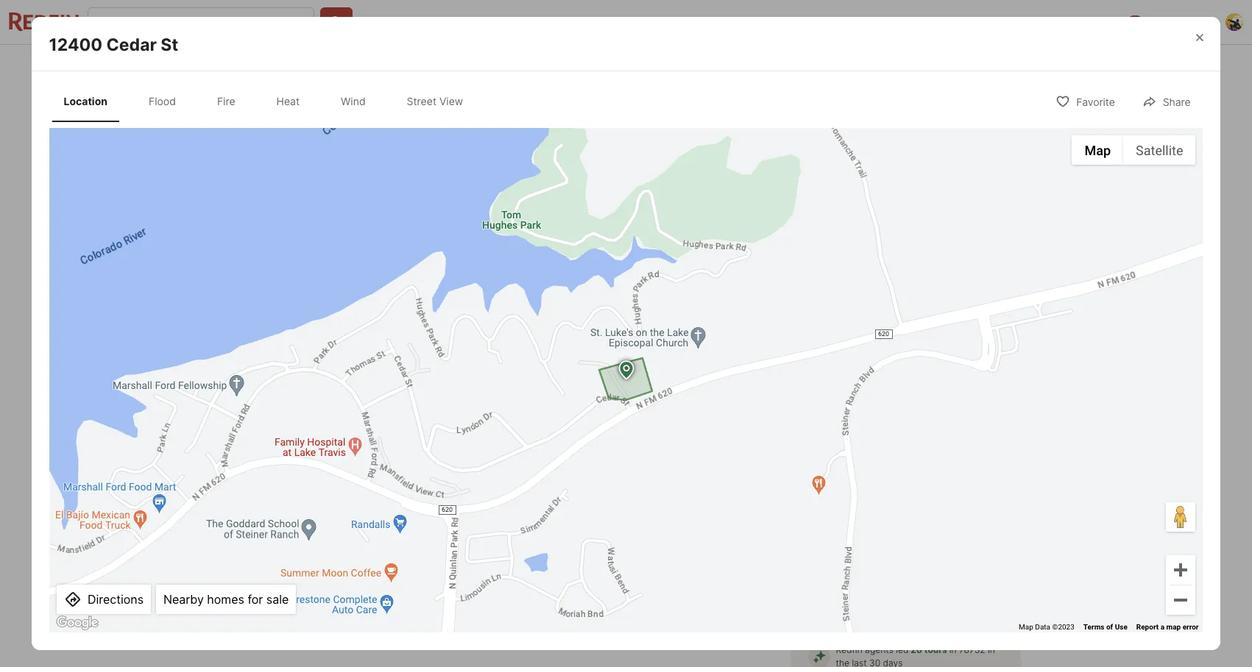 Task type: vqa. For each thing, say whether or not it's contained in the screenshot.
15,394
yes



Task type: locate. For each thing, give the bounding box(es) containing it.
pre-
[[339, 524, 361, 537]]

1 vertical spatial share
[[1163, 96, 1191, 108]]

homes
[[207, 593, 244, 608]]

1 vertical spatial st
[[309, 466, 322, 481]]

2 pm from the left
[[371, 634, 389, 649]]

st for 12400 cedar st , austin , tx 78732
[[309, 466, 322, 481]]

sale & tax history tab
[[520, 48, 638, 83]]

details
[[472, 59, 504, 72]]

1 vertical spatial favorite button
[[1043, 86, 1128, 116]]

0 horizontal spatial street
[[357, 387, 388, 399]]

tab list containing location
[[49, 80, 490, 122]]

12400 up "location" on the left top of the page
[[49, 34, 102, 55]]

cedar down the for sale - active
[[271, 466, 306, 481]]

0 vertical spatial cedar
[[106, 34, 157, 55]]

0 vertical spatial tour
[[802, 449, 828, 464]]

active link
[[304, 439, 341, 452]]

map left data
[[1019, 624, 1034, 632]]

10 baths
[[507, 500, 539, 538]]

1 horizontal spatial 1
[[1133, 17, 1137, 28]]

1 horizontal spatial in
[[949, 645, 957, 656]]

last
[[852, 658, 867, 668]]

1-844-759-7732
[[585, 16, 666, 28]]

view
[[439, 95, 463, 107], [390, 387, 415, 399]]

fire tab
[[205, 83, 247, 119]]

street
[[407, 95, 437, 107], [357, 387, 388, 399]]

user photo image
[[1226, 13, 1243, 31]]

cedar for 12400 cedar st
[[106, 34, 157, 55]]

0 horizontal spatial view
[[390, 387, 415, 399]]

nearby homes for sale
[[163, 593, 289, 608]]

/mo
[[297, 524, 316, 537]]

0 horizontal spatial favorite button
[[778, 49, 862, 79]]

drop
[[307, 583, 333, 597]]

st
[[161, 34, 178, 55], [309, 466, 322, 481]]

video
[[276, 387, 306, 399]]

map data ©2023
[[1019, 624, 1075, 632]]

15,394
[[577, 500, 634, 521]]

0 vertical spatial share
[[980, 59, 1008, 71]]

tour inside list box
[[812, 556, 836, 567]]

0 horizontal spatial share
[[980, 59, 1008, 71]]

option
[[896, 545, 1009, 578]]

favorite down redfin premier button at top right
[[811, 59, 849, 71]]

overview tab
[[329, 48, 410, 83]]

0 horizontal spatial in
[[837, 556, 846, 567]]

menu bar inside the 12400 cedar st dialog
[[1072, 136, 1196, 165]]

map for map data ©2023
[[1019, 624, 1034, 632]]

0 horizontal spatial cedar
[[106, 34, 157, 55]]

1 vertical spatial 78732
[[959, 645, 985, 656]]

price
[[297, 603, 325, 618]]

0 horizontal spatial •
[[327, 633, 334, 647]]

favorite button up map popup button
[[1043, 86, 1128, 116]]

share inside the 12400 cedar st dialog
[[1163, 96, 1191, 108]]

• left 7:00
[[396, 633, 402, 647]]

1 horizontal spatial st
[[309, 466, 322, 481]]

1 horizontal spatial map
[[1085, 143, 1111, 158]]

1 vertical spatial street view
[[357, 387, 415, 399]]

st down "active"
[[309, 466, 322, 481]]

0 vertical spatial 1
[[1133, 17, 1137, 28]]

for
[[248, 593, 263, 608]]

redfin for premier
[[818, 16, 849, 28]]

property details tab
[[410, 48, 520, 83]]

menu bar
[[1072, 136, 1196, 165]]

tour left person
[[812, 556, 836, 567]]

1 up tour in person
[[817, 483, 830, 516]]

favorite
[[811, 59, 849, 71], [1076, 96, 1115, 108]]

share button inside the 12400 cedar st dialog
[[1130, 86, 1203, 116]]

cedar inside 'element'
[[106, 34, 157, 55]]

12400 cedar st
[[49, 34, 178, 55]]

78732
[[388, 466, 423, 481], [959, 645, 985, 656]]

1 vertical spatial premier
[[909, 449, 954, 464]]

favorite inside the 12400 cedar st dialog
[[1076, 96, 1115, 108]]

3 pm from the left
[[438, 634, 456, 649]]

0 vertical spatial favorite button
[[778, 49, 862, 79]]

0 vertical spatial share button
[[947, 49, 1021, 79]]

0 horizontal spatial ,
[[322, 466, 325, 481]]

favorite button for schools
[[778, 49, 862, 79]]

0 vertical spatial view
[[439, 95, 463, 107]]

view inside 'button'
[[390, 387, 415, 399]]

1 vertical spatial tour
[[812, 556, 836, 567]]

©2023
[[1052, 624, 1075, 632]]

a
[[859, 449, 866, 464], [1161, 624, 1165, 632]]

None button
[[811, 467, 870, 531], [876, 468, 935, 530], [941, 468, 1000, 530], [811, 467, 870, 531], [876, 468, 935, 530], [941, 468, 1000, 530]]

12400 inside 12400 cedar st 'element'
[[49, 34, 102, 55]]

pm right 7:00
[[438, 634, 456, 649]]

location
[[64, 95, 107, 107]]

78732 right tx
[[388, 466, 423, 481]]

out
[[912, 59, 929, 71]]

approved
[[361, 524, 408, 537]]

list
[[274, 603, 294, 618]]

tour left it
[[450, 603, 475, 618]]

1 horizontal spatial cedar
[[271, 466, 306, 481]]

0 vertical spatial map
[[1085, 143, 1111, 158]]

2 vertical spatial redfin
[[836, 645, 863, 656]]

tab list containing search
[[232, 45, 721, 83]]

844-
[[595, 16, 619, 28]]

redfin
[[818, 16, 849, 28], [869, 449, 906, 464], [836, 645, 863, 656]]

search
[[277, 59, 313, 72]]

0 vertical spatial 78732
[[388, 466, 423, 481]]

1 vertical spatial share button
[[1130, 86, 1203, 116]]

tx
[[370, 466, 385, 481]]

pm right 5:00
[[302, 634, 320, 649]]

redfin premier
[[818, 16, 890, 28]]

in
[[837, 556, 846, 567], [949, 645, 957, 656], [988, 645, 995, 656]]

days
[[883, 658, 903, 668]]

tab list inside the 12400 cedar st dialog
[[49, 80, 490, 122]]

map
[[1085, 143, 1111, 158], [1019, 624, 1034, 632]]

directions button
[[57, 586, 151, 615]]

street inside 'button'
[[357, 387, 388, 399]]

, left tx
[[363, 466, 366, 481]]

1 vertical spatial cedar
[[271, 466, 306, 481]]

1 horizontal spatial view
[[439, 95, 463, 107]]

12400 cedar st element
[[49, 17, 196, 56]]

tour in person list box
[[802, 545, 1009, 578]]

1 horizontal spatial •
[[396, 633, 402, 647]]

menu bar containing map
[[1072, 136, 1196, 165]]

1 horizontal spatial share
[[1163, 96, 1191, 108]]

nov
[[817, 473, 836, 484]]

0 horizontal spatial 12400
[[49, 34, 102, 55]]

1 horizontal spatial share button
[[1130, 86, 1203, 116]]

• left 6:00
[[327, 633, 334, 647]]

1 vertical spatial 1
[[817, 483, 830, 516]]

1 right feed
[[1133, 17, 1137, 28]]

2 horizontal spatial •
[[463, 633, 470, 647]]

premier left agent
[[909, 449, 954, 464]]

premier
[[852, 16, 890, 28], [909, 449, 954, 464]]

fire
[[217, 95, 235, 107]]

0 horizontal spatial favorite
[[811, 59, 849, 71]]

1 horizontal spatial ,
[[363, 466, 366, 481]]

10
[[507, 500, 527, 521]]

wind tab
[[329, 83, 377, 119]]

tab list
[[232, 45, 721, 83], [49, 80, 490, 122]]

0 vertical spatial st
[[161, 34, 178, 55]]

1 horizontal spatial a
[[1161, 624, 1165, 632]]

0 horizontal spatial map
[[1019, 624, 1034, 632]]

map left satellite popup button
[[1085, 143, 1111, 158]]

1 horizontal spatial 12400
[[232, 466, 269, 481]]

history
[[588, 59, 621, 72]]

share button right out
[[947, 49, 1021, 79]]

2 , from the left
[[363, 466, 366, 481]]

6:00 pm button
[[340, 632, 389, 651]]

1 horizontal spatial pm
[[371, 634, 389, 649]]

directions
[[88, 593, 144, 608]]

share button up satellite popup button
[[1130, 86, 1203, 116]]

street view
[[407, 95, 463, 107], [357, 387, 415, 399]]

0 horizontal spatial pm
[[302, 634, 320, 649]]

search link
[[248, 57, 313, 74]]

it's
[[528, 603, 544, 618]]

cedar for 12400 cedar st , austin , tx 78732
[[271, 466, 306, 481]]

a left map at bottom right
[[1161, 624, 1165, 632]]

1 horizontal spatial street
[[407, 95, 437, 107]]

tour up nov
[[802, 449, 828, 464]]

0 horizontal spatial st
[[161, 34, 178, 55]]

video button
[[243, 379, 318, 408]]

more times link
[[477, 634, 541, 649]]

submit search image
[[329, 15, 344, 29]]

1 horizontal spatial 78732
[[959, 645, 985, 656]]

1 vertical spatial map
[[1019, 624, 1034, 632]]

st up flood at the left of the page
[[161, 34, 178, 55]]

12400 down for
[[232, 466, 269, 481]]

st for 12400 cedar st
[[161, 34, 178, 55]]

st inside 'element'
[[161, 34, 178, 55]]

2 vertical spatial tour
[[450, 603, 475, 618]]

today:
[[232, 633, 269, 647]]

favorite up map popup button
[[1076, 96, 1115, 108]]

12400
[[49, 34, 102, 55], [232, 466, 269, 481]]

0 vertical spatial street view
[[407, 95, 463, 107]]

0 vertical spatial redfin
[[818, 16, 849, 28]]

favorite button down redfin premier button at top right
[[778, 49, 862, 79]]

austin
[[328, 466, 363, 481]]

0 horizontal spatial a
[[859, 449, 866, 464]]

tax
[[570, 59, 585, 72]]

0 vertical spatial street
[[407, 95, 437, 107]]

1 vertical spatial favorite
[[1076, 96, 1115, 108]]

report a map error link
[[1137, 624, 1199, 632]]

1 inside the nov 1 wednesday
[[817, 483, 830, 516]]

pm
[[960, 615, 973, 626]]

1 horizontal spatial favorite
[[1076, 96, 1115, 108]]

a right with on the bottom right
[[859, 449, 866, 464]]

map inside map popup button
[[1085, 143, 1111, 158]]

0 horizontal spatial 1
[[817, 483, 830, 516]]

1 vertical spatial street
[[357, 387, 388, 399]]

redfin inside button
[[818, 16, 849, 28]]

street view inside 'button'
[[357, 387, 415, 399]]

premier up x-out button
[[852, 16, 890, 28]]

, left austin
[[322, 466, 325, 481]]

more
[[477, 634, 506, 649]]

78732 down pm
[[959, 645, 985, 656]]

pm
[[302, 634, 320, 649], [371, 634, 389, 649], [438, 634, 456, 649]]

0 vertical spatial 12400
[[49, 34, 102, 55]]

5:00 pm button
[[272, 632, 321, 651]]

1 horizontal spatial favorite button
[[1043, 86, 1128, 116]]

1 vertical spatial a
[[1161, 624, 1165, 632]]

property details
[[426, 59, 504, 72]]

street inside 'tab'
[[407, 95, 437, 107]]

12400 cedar st, austin, tx 78732 image
[[232, 86, 784, 420], [790, 86, 1021, 250], [790, 256, 1021, 420]]

2 horizontal spatial in
[[988, 645, 995, 656]]

cedar up flood at the left of the page
[[106, 34, 157, 55]]

next available: today at 4:30 pm button
[[802, 590, 1009, 632]]

0 vertical spatial premier
[[852, 16, 890, 28]]

premier inside button
[[852, 16, 890, 28]]

tour
[[802, 449, 828, 464], [812, 556, 836, 567], [450, 603, 475, 618]]

schools
[[654, 59, 693, 72]]

get
[[319, 524, 337, 537]]

0 horizontal spatial share button
[[947, 49, 1021, 79]]

pm right 6:00
[[371, 634, 389, 649]]

7:00 pm button
[[409, 632, 457, 651]]

location tab
[[52, 83, 119, 119]]

1 , from the left
[[322, 466, 325, 481]]

1 vertical spatial view
[[390, 387, 415, 399]]

2 horizontal spatial pm
[[438, 634, 456, 649]]

report a map error
[[1137, 624, 1199, 632]]

$5m.
[[419, 603, 447, 618]]

0 horizontal spatial premier
[[852, 16, 890, 28]]

street view tab
[[395, 83, 475, 119]]

terms of use link
[[1084, 624, 1128, 632]]

tour in person
[[812, 556, 881, 567]]

•
[[327, 633, 334, 647], [396, 633, 402, 647], [463, 633, 470, 647]]

1 vertical spatial 12400
[[232, 466, 269, 481]]

• left the more in the left bottom of the page
[[463, 633, 470, 647]]

flood tab
[[137, 83, 188, 119]]

nearby
[[163, 593, 204, 608]]



Task type: describe. For each thing, give the bounding box(es) containing it.
1 pm from the left
[[302, 634, 320, 649]]

report
[[1137, 624, 1159, 632]]

redfin for agents
[[836, 645, 863, 656]]

satellite
[[1136, 143, 1183, 158]]

times
[[509, 634, 541, 649]]

flood
[[149, 95, 176, 107]]

google image
[[53, 614, 101, 633]]

tab list for wind favorite button
[[49, 80, 490, 122]]

price drop list price was lowered by $5m. tour it before it's gone!
[[274, 583, 579, 618]]

tab list for favorite button associated with schools
[[232, 45, 721, 83]]

map for map
[[1085, 143, 1111, 158]]

map button
[[1072, 136, 1123, 165]]

terms of use
[[1084, 624, 1128, 632]]

-
[[297, 439, 301, 452]]

view inside 'tab'
[[439, 95, 463, 107]]

schools tab
[[638, 48, 709, 83]]

feed
[[1097, 16, 1121, 28]]

agent
[[956, 449, 990, 464]]

sale
[[266, 593, 289, 608]]

x-
[[901, 59, 912, 71]]

15,394 sq ft
[[577, 500, 634, 538]]

led
[[896, 645, 909, 656]]

next
[[838, 615, 857, 626]]

in the last 30 days
[[836, 645, 995, 668]]

street view inside 'tab'
[[407, 95, 463, 107]]

sale
[[537, 59, 557, 72]]

baths
[[507, 523, 539, 538]]

in inside list box
[[837, 556, 846, 567]]

&
[[560, 59, 567, 72]]

0 horizontal spatial 78732
[[388, 466, 423, 481]]

6 beds
[[444, 500, 472, 538]]

$19,500,000 est. $139,241 /mo get pre-approved
[[232, 500, 408, 537]]

heat
[[276, 95, 300, 107]]

3 • from the left
[[463, 633, 470, 647]]

lowered
[[354, 603, 398, 618]]

2 • from the left
[[396, 633, 402, 647]]

1 • from the left
[[327, 633, 334, 647]]

tour for tour with a redfin premier agent
[[802, 449, 828, 464]]

was
[[329, 603, 351, 618]]

0 vertical spatial favorite
[[811, 59, 849, 71]]

of
[[1106, 624, 1113, 632]]

wind
[[341, 95, 366, 107]]

baths link
[[507, 523, 539, 538]]

tour inside price drop list price was lowered by $5m. tour it before it's gone!
[[450, 603, 475, 618]]

get pre-approved link
[[319, 524, 408, 537]]

12400 cedar st dialog
[[0, 17, 1252, 668]]

12400 for 12400 cedar st , austin , tx 78732
[[232, 466, 269, 481]]

terms
[[1084, 624, 1105, 632]]

beds
[[444, 523, 472, 538]]

nov 1 wednesday
[[817, 473, 864, 524]]

sq
[[577, 523, 592, 538]]

30
[[870, 658, 881, 668]]

759-
[[619, 16, 642, 28]]

map
[[1166, 624, 1181, 632]]

street view button
[[324, 379, 428, 408]]

property
[[426, 59, 469, 72]]

agents
[[865, 645, 894, 656]]

sale & tax history
[[537, 59, 621, 72]]

overview
[[345, 59, 394, 72]]

0 vertical spatial a
[[859, 449, 866, 464]]

7732
[[642, 16, 666, 28]]

in inside in the last 30 days
[[988, 645, 995, 656]]

map region
[[0, 52, 1252, 668]]

7:00
[[409, 634, 435, 649]]

at
[[928, 615, 936, 626]]

12400 for 12400 cedar st
[[49, 34, 102, 55]]

error
[[1183, 624, 1199, 632]]

redfin premier button
[[809, 0, 898, 44]]

tour for tour in person
[[812, 556, 836, 567]]

tour with a redfin premier agent
[[802, 449, 990, 464]]

sale
[[268, 439, 294, 452]]

it
[[479, 603, 486, 618]]

City, Address, School, Agent, ZIP search field
[[88, 7, 314, 37]]

gone!
[[548, 603, 579, 618]]

x-out button
[[868, 49, 941, 79]]

tours
[[925, 645, 947, 656]]

12400 cedar st , austin , tx 78732
[[232, 466, 423, 481]]

1 vertical spatial redfin
[[869, 449, 906, 464]]

1 horizontal spatial premier
[[909, 449, 954, 464]]

5:00
[[272, 634, 299, 649]]

favorite button for wind
[[1043, 86, 1128, 116]]

a inside dialog
[[1161, 624, 1165, 632]]

for
[[245, 439, 265, 452]]

data
[[1035, 624, 1051, 632]]

active
[[304, 439, 341, 452]]

$19,500,000
[[232, 500, 340, 521]]

est.
[[232, 524, 250, 537]]

20
[[911, 645, 922, 656]]

heat tab
[[265, 83, 311, 119]]

nearby homes for sale button
[[156, 586, 296, 615]]

ft
[[595, 523, 606, 538]]

today
[[901, 615, 926, 626]]

redfin agents led 20 tours in 78732
[[836, 645, 985, 656]]

for sale - active
[[245, 439, 341, 452]]

x-out
[[901, 59, 929, 71]]

next available: today at 4:30 pm
[[838, 615, 973, 626]]

price
[[274, 583, 304, 597]]



